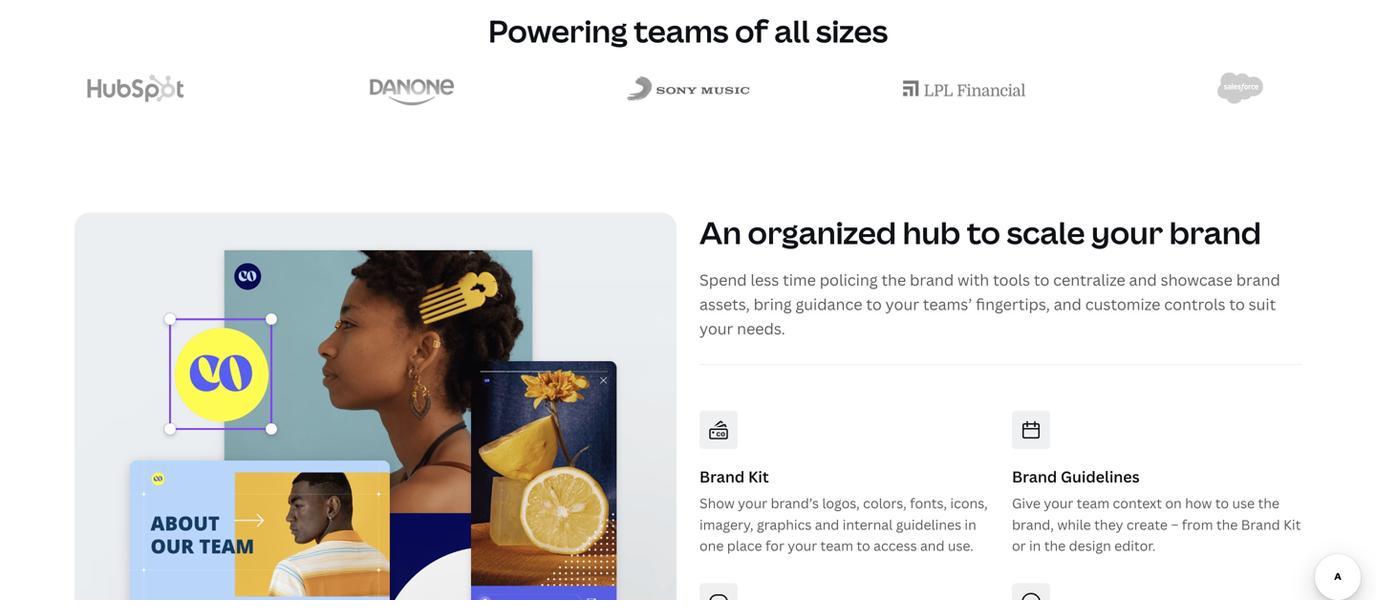 Task type: locate. For each thing, give the bounding box(es) containing it.
0 vertical spatial kit
[[748, 466, 769, 487]]

1 vertical spatial kit
[[1283, 515, 1301, 533]]

0 vertical spatial in
[[965, 515, 976, 533]]

and down logos,
[[815, 515, 839, 533]]

the inside spend less time policing the brand with tools to centralize and showcase brand assets, bring guidance to your teams' fingertips, and customize controls to suit your needs.
[[882, 269, 906, 290]]

brand's
[[771, 494, 819, 512]]

1 horizontal spatial kit
[[1283, 515, 1301, 533]]

to
[[967, 212, 1000, 253], [1034, 269, 1050, 290], [866, 294, 882, 314], [1229, 294, 1245, 314], [1215, 494, 1229, 512], [857, 537, 870, 555]]

colors,
[[863, 494, 907, 512]]

place
[[727, 537, 762, 555]]

to up with
[[967, 212, 1000, 253]]

all
[[774, 10, 810, 52]]

time
[[783, 269, 816, 290]]

the right policing
[[882, 269, 906, 290]]

1 horizontal spatial brand
[[1012, 466, 1057, 487]]

of
[[735, 10, 768, 52]]

0 horizontal spatial team
[[820, 537, 853, 555]]

in inside brand kit show your brand's logos, colors, fonts, icons, imagery, graphics and internal guidelines in one place for your team to access and use.
[[965, 515, 976, 533]]

in inside brand guidelines give your team context on how to use the brand, while they create – from the brand kit or in the design editor.
[[1029, 537, 1041, 555]]

brand up show
[[700, 466, 745, 487]]

team up they
[[1077, 494, 1110, 512]]

your up "while"
[[1044, 494, 1073, 512]]

guidelines
[[896, 515, 961, 533]]

in
[[965, 515, 976, 533], [1029, 537, 1041, 555]]

0 horizontal spatial brand
[[700, 466, 745, 487]]

brand down use
[[1241, 515, 1280, 533]]

create
[[1127, 515, 1168, 533]]

on
[[1165, 494, 1182, 512]]

internal
[[843, 515, 893, 533]]

kit right from at the bottom of page
[[1283, 515, 1301, 533]]

brand up teams' at the right of the page
[[910, 269, 954, 290]]

tools
[[993, 269, 1030, 290]]

in right or
[[1029, 537, 1041, 555]]

the down use
[[1216, 515, 1238, 533]]

brand up showcase
[[1169, 212, 1261, 253]]

assets,
[[700, 294, 750, 314]]

an organized hub to scale your brand
[[700, 212, 1261, 253]]

team inside brand kit show your brand's logos, colors, fonts, icons, imagery, graphics and internal guidelines in one place for your team to access and use.
[[820, 537, 853, 555]]

0 horizontal spatial kit
[[748, 466, 769, 487]]

less
[[751, 269, 779, 290]]

1 horizontal spatial in
[[1029, 537, 1041, 555]]

your down assets,
[[700, 318, 733, 339]]

brand
[[1169, 212, 1261, 253], [910, 269, 954, 290], [1236, 269, 1280, 290]]

in down 'icons,'
[[965, 515, 976, 533]]

while
[[1057, 515, 1091, 533]]

hub
[[903, 212, 961, 253]]

guidance
[[796, 294, 863, 314]]

show
[[700, 494, 735, 512]]

brand up give
[[1012, 466, 1057, 487]]

controls
[[1164, 294, 1226, 314]]

showcase
[[1161, 269, 1233, 290]]

0 vertical spatial team
[[1077, 494, 1110, 512]]

0 horizontal spatial in
[[965, 515, 976, 533]]

and
[[1129, 269, 1157, 290], [1054, 294, 1082, 314], [815, 515, 839, 533], [920, 537, 945, 555]]

centralize
[[1053, 269, 1125, 290]]

policing
[[820, 269, 878, 290]]

from
[[1182, 515, 1213, 533]]

one
[[700, 537, 724, 555]]

the right use
[[1258, 494, 1280, 512]]

to down internal
[[857, 537, 870, 555]]

icons,
[[950, 494, 988, 512]]

team down internal
[[820, 537, 853, 555]]

fonts,
[[910, 494, 947, 512]]

kit
[[748, 466, 769, 487], [1283, 515, 1301, 533]]

design
[[1069, 537, 1111, 555]]

1 vertical spatial in
[[1029, 537, 1041, 555]]

your up imagery,
[[738, 494, 767, 512]]

to left use
[[1215, 494, 1229, 512]]

access
[[874, 537, 917, 555]]

sony music image
[[627, 76, 749, 101]]

brand
[[700, 466, 745, 487], [1012, 466, 1057, 487], [1241, 515, 1280, 533]]

editor.
[[1114, 537, 1156, 555]]

they
[[1094, 515, 1123, 533]]

1 horizontal spatial team
[[1077, 494, 1110, 512]]

brand inside brand kit show your brand's logos, colors, fonts, icons, imagery, graphics and internal guidelines in one place for your team to access and use.
[[700, 466, 745, 487]]

kit inside brand guidelines give your team context on how to use the brand, while they create – from the brand kit or in the design editor.
[[1283, 515, 1301, 533]]

the
[[882, 269, 906, 290], [1258, 494, 1280, 512], [1216, 515, 1238, 533], [1044, 537, 1066, 555]]

team
[[1077, 494, 1110, 512], [820, 537, 853, 555]]

kit up graphics
[[748, 466, 769, 487]]

danone image
[[370, 70, 454, 106]]

1 vertical spatial team
[[820, 537, 853, 555]]

your
[[1091, 212, 1163, 253], [886, 294, 919, 314], [700, 318, 733, 339], [738, 494, 767, 512], [1044, 494, 1073, 512], [788, 537, 817, 555]]

organized
[[748, 212, 896, 253]]

suit
[[1249, 294, 1276, 314]]



Task type: describe. For each thing, give the bounding box(es) containing it.
brand,
[[1012, 515, 1054, 533]]

and down guidelines
[[920, 537, 945, 555]]

your left teams' at the right of the page
[[886, 294, 919, 314]]

bring
[[754, 294, 792, 314]]

salesforce image
[[1217, 72, 1264, 104]]

brand for brand kit
[[700, 466, 745, 487]]

needs.
[[737, 318, 785, 339]]

brand templates (1) image
[[75, 213, 677, 600]]

teams
[[634, 10, 729, 52]]

brand kit show your brand's logos, colors, fonts, icons, imagery, graphics and internal guidelines in one place for your team to access and use.
[[700, 466, 988, 555]]

an
[[700, 212, 741, 253]]

scale
[[1007, 212, 1085, 253]]

or
[[1012, 537, 1026, 555]]

give
[[1012, 494, 1041, 512]]

team inside brand guidelines give your team context on how to use the brand, while they create – from the brand kit or in the design editor.
[[1077, 494, 1110, 512]]

to right tools
[[1034, 269, 1050, 290]]

guidelines
[[1061, 466, 1140, 487]]

the down "while"
[[1044, 537, 1066, 555]]

your up "centralize" at the top of page
[[1091, 212, 1163, 253]]

with
[[958, 269, 989, 290]]

your inside brand guidelines give your team context on how to use the brand, while they create – from the brand kit or in the design editor.
[[1044, 494, 1073, 512]]

how
[[1185, 494, 1212, 512]]

brand up 'suit'
[[1236, 269, 1280, 290]]

customize
[[1085, 294, 1160, 314]]

powering teams of all sizes
[[488, 10, 888, 52]]

and down "centralize" at the top of page
[[1054, 294, 1082, 314]]

use.
[[948, 537, 974, 555]]

logos,
[[822, 494, 860, 512]]

graphics
[[757, 515, 812, 533]]

–
[[1171, 515, 1179, 533]]

hubspot image
[[87, 75, 184, 102]]

kit inside brand kit show your brand's logos, colors, fonts, icons, imagery, graphics and internal guidelines in one place for your team to access and use.
[[748, 466, 769, 487]]

for
[[765, 537, 784, 555]]

sizes
[[816, 10, 888, 52]]

your right the for
[[788, 537, 817, 555]]

to inside brand guidelines give your team context on how to use the brand, while they create – from the brand kit or in the design editor.
[[1215, 494, 1229, 512]]

to down policing
[[866, 294, 882, 314]]

imagery,
[[700, 515, 754, 533]]

spend less time policing the brand with tools to centralize and showcase brand assets, bring guidance to your teams' fingertips, and customize controls to suit your needs.
[[700, 269, 1280, 339]]

2 horizontal spatial brand
[[1241, 515, 1280, 533]]

to left 'suit'
[[1229, 294, 1245, 314]]

use
[[1232, 494, 1255, 512]]

brand guidelines give your team context on how to use the brand, while they create – from the brand kit or in the design editor.
[[1012, 466, 1301, 555]]

spend
[[700, 269, 747, 290]]

lpl financial image
[[903, 80, 1025, 96]]

context
[[1113, 494, 1162, 512]]

powering
[[488, 10, 627, 52]]

brand for brand guidelines
[[1012, 466, 1057, 487]]

fingertips,
[[976, 294, 1050, 314]]

teams'
[[923, 294, 972, 314]]

and up customize
[[1129, 269, 1157, 290]]

to inside brand kit show your brand's logos, colors, fonts, icons, imagery, graphics and internal guidelines in one place for your team to access and use.
[[857, 537, 870, 555]]



Task type: vqa. For each thing, say whether or not it's contained in the screenshot.
to within Brand Guidelines Give Your Team Context On How To Use The Brand, While They Create – From The Brand Kit Or In The Design Editor.
yes



